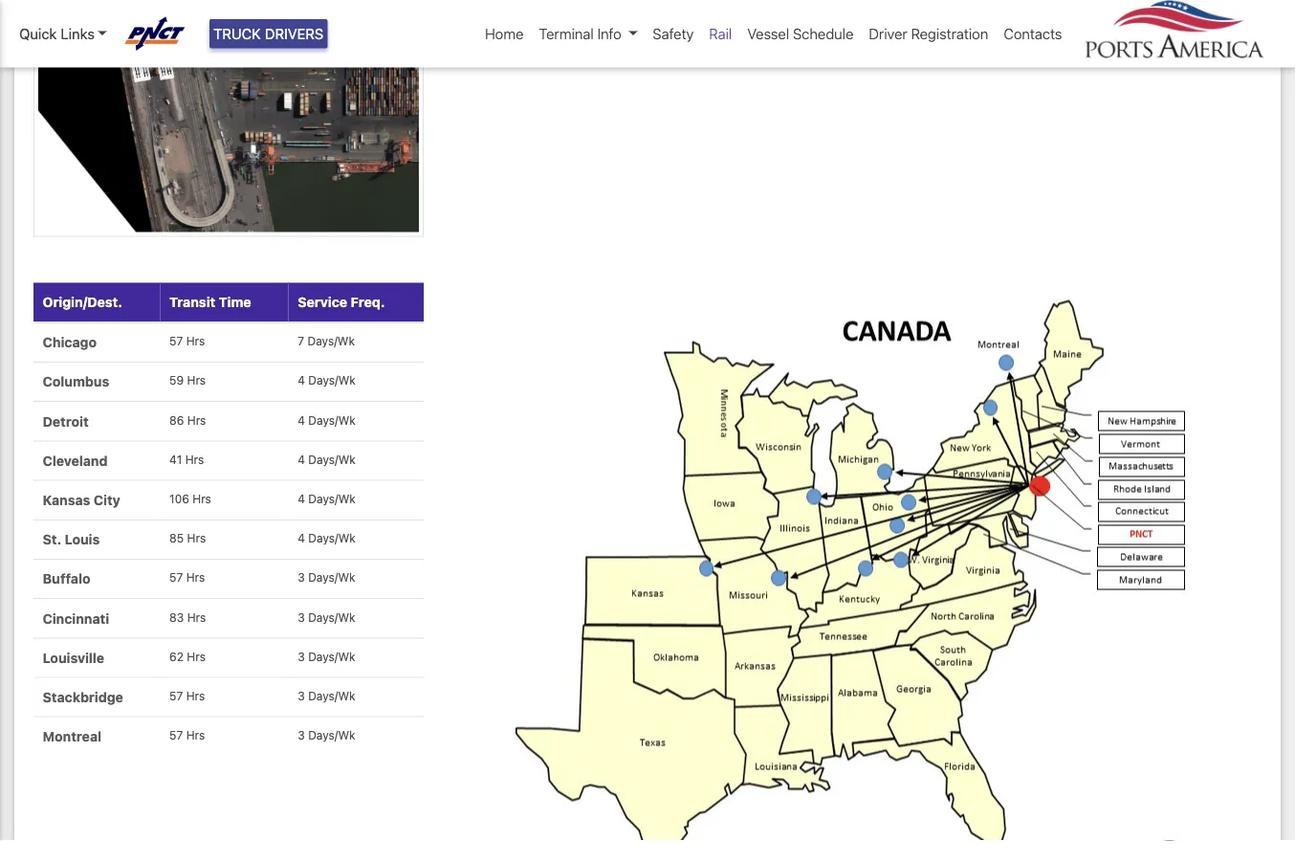 Task type: describe. For each thing, give the bounding box(es) containing it.
3 days/wk for buffalo
[[298, 571, 356, 584]]

85 hrs
[[169, 531, 206, 545]]

vessel
[[748, 25, 790, 42]]

days/wk for st. louis
[[308, 531, 356, 545]]

st. louis
[[43, 531, 100, 547]]

freq.
[[351, 294, 385, 310]]

41 hrs
[[169, 453, 204, 466]]

3 for buffalo
[[298, 571, 305, 584]]

days/wk for cleveland
[[308, 453, 356, 466]]

quick links
[[19, 25, 95, 42]]

hrs for chicago
[[186, 334, 205, 348]]

safety
[[653, 25, 694, 42]]

truck drivers link
[[210, 19, 328, 48]]

safety link
[[645, 15, 702, 52]]

4 for detroit
[[298, 413, 305, 427]]

106
[[169, 492, 189, 505]]

st.
[[43, 531, 61, 547]]

hrs for st. louis
[[187, 531, 206, 545]]

hrs for montreal
[[186, 729, 205, 742]]

3 days/wk for cincinnati
[[298, 610, 356, 624]]

terminal info link
[[531, 15, 645, 52]]

drivers
[[265, 25, 324, 42]]

transit time
[[169, 294, 251, 310]]

1 horizontal spatial rail image
[[500, 283, 1214, 841]]

41
[[169, 453, 182, 466]]

cincinnati
[[43, 610, 109, 626]]

quick
[[19, 25, 57, 42]]

registration
[[912, 25, 989, 42]]

driver
[[869, 25, 908, 42]]

service freq.
[[298, 294, 385, 310]]

3 days/wk for stackbridge
[[298, 689, 356, 703]]

4 for cleveland
[[298, 453, 305, 466]]

truck
[[213, 25, 261, 42]]

links
[[61, 25, 95, 42]]

57 hrs for montreal
[[169, 729, 205, 742]]

86 hrs
[[169, 413, 206, 427]]

days/wk for stackbridge
[[308, 689, 356, 703]]

7 days/wk
[[298, 334, 355, 348]]

3 days/wk for louisville
[[298, 650, 356, 663]]

59 hrs
[[169, 374, 206, 387]]

days/wk for montreal
[[308, 729, 356, 742]]

days/wk for cincinnati
[[308, 610, 356, 624]]

4 for st. louis
[[298, 531, 305, 545]]

0 horizontal spatial rail image
[[33, 0, 424, 237]]

4 days/wk for columbus
[[298, 374, 356, 387]]

3 for louisville
[[298, 650, 305, 663]]

86
[[169, 413, 184, 427]]

57 hrs for buffalo
[[169, 571, 205, 584]]

7
[[298, 334, 304, 348]]

rail
[[709, 25, 732, 42]]

106 hrs
[[169, 492, 211, 505]]

louis
[[65, 531, 100, 547]]

detroit
[[43, 413, 89, 429]]

3 for stackbridge
[[298, 689, 305, 703]]

85
[[169, 531, 184, 545]]

contacts link
[[997, 15, 1070, 52]]

rail link
[[702, 15, 740, 52]]

57 for stackbridge
[[169, 689, 183, 703]]

57 for chicago
[[169, 334, 183, 348]]

4 days/wk for st. louis
[[298, 531, 356, 545]]

hrs for kansas city
[[193, 492, 211, 505]]

hrs for buffalo
[[186, 571, 205, 584]]

contacts
[[1004, 25, 1063, 42]]



Task type: vqa. For each thing, say whether or not it's contained in the screenshot.


Task type: locate. For each thing, give the bounding box(es) containing it.
hrs for stackbridge
[[186, 689, 205, 703]]

57 for buffalo
[[169, 571, 183, 584]]

2 57 from the top
[[169, 571, 183, 584]]

vessel schedule link
[[740, 15, 862, 52]]

montreal
[[43, 729, 101, 744]]

chicago
[[43, 334, 97, 350]]

3
[[298, 571, 305, 584], [298, 610, 305, 624], [298, 650, 305, 663], [298, 689, 305, 703], [298, 729, 305, 742]]

4 3 from the top
[[298, 689, 305, 703]]

3 57 hrs from the top
[[169, 689, 205, 703]]

5 3 from the top
[[298, 729, 305, 742]]

origin/dest.
[[43, 294, 122, 310]]

days/wk for chicago
[[308, 334, 355, 348]]

4 4 from the top
[[298, 492, 305, 505]]

truck drivers
[[213, 25, 324, 42]]

4 57 hrs from the top
[[169, 729, 205, 742]]

days/wk for buffalo
[[308, 571, 356, 584]]

3 4 days/wk from the top
[[298, 453, 356, 466]]

4 4 days/wk from the top
[[298, 492, 356, 505]]

hrs for cleveland
[[185, 453, 204, 466]]

4 days/wk
[[298, 374, 356, 387], [298, 413, 356, 427], [298, 453, 356, 466], [298, 492, 356, 505], [298, 531, 356, 545]]

2 4 days/wk from the top
[[298, 413, 356, 427]]

days/wk for detroit
[[308, 413, 356, 427]]

4 for columbus
[[298, 374, 305, 387]]

days/wk for kansas city
[[308, 492, 356, 505]]

hrs for detroit
[[187, 413, 206, 427]]

info
[[598, 25, 622, 42]]

schedule
[[793, 25, 854, 42]]

2 4 from the top
[[298, 413, 305, 427]]

5 4 from the top
[[298, 531, 305, 545]]

1 4 from the top
[[298, 374, 305, 387]]

57 hrs for stackbridge
[[169, 689, 205, 703]]

0 vertical spatial rail image
[[33, 0, 424, 237]]

1 vertical spatial rail image
[[500, 283, 1214, 841]]

driver registration link
[[862, 15, 997, 52]]

cleveland
[[43, 453, 108, 468]]

4 days/wk for kansas city
[[298, 492, 356, 505]]

1 57 hrs from the top
[[169, 334, 205, 348]]

1 3 from the top
[[298, 571, 305, 584]]

rail image
[[33, 0, 424, 237], [500, 283, 1214, 841]]

columbus
[[43, 374, 109, 390]]

buffalo
[[43, 571, 90, 587]]

57 hrs
[[169, 334, 205, 348], [169, 571, 205, 584], [169, 689, 205, 703], [169, 729, 205, 742]]

hrs for louisville
[[187, 650, 206, 663]]

vessel schedule
[[748, 25, 854, 42]]

hrs for cincinnati
[[187, 610, 206, 624]]

terminal
[[539, 25, 594, 42]]

1 57 from the top
[[169, 334, 183, 348]]

57 for montreal
[[169, 729, 183, 742]]

3 57 from the top
[[169, 689, 183, 703]]

83
[[169, 610, 184, 624]]

59
[[169, 374, 184, 387]]

transit
[[169, 294, 216, 310]]

3 days/wk
[[298, 571, 356, 584], [298, 610, 356, 624], [298, 650, 356, 663], [298, 689, 356, 703], [298, 729, 356, 742]]

home link
[[478, 15, 531, 52]]

quick links link
[[19, 23, 107, 44]]

83 hrs
[[169, 610, 206, 624]]

kansas city
[[43, 492, 120, 508]]

4 57 from the top
[[169, 729, 183, 742]]

2 57 hrs from the top
[[169, 571, 205, 584]]

home
[[485, 25, 524, 42]]

3 3 days/wk from the top
[[298, 650, 356, 663]]

4 days/wk for detroit
[[298, 413, 356, 427]]

days/wk for louisville
[[308, 650, 356, 663]]

city
[[94, 492, 120, 508]]

3 for montreal
[[298, 729, 305, 742]]

4 3 days/wk from the top
[[298, 689, 356, 703]]

service
[[298, 294, 347, 310]]

62 hrs
[[169, 650, 206, 663]]

5 3 days/wk from the top
[[298, 729, 356, 742]]

2 3 days/wk from the top
[[298, 610, 356, 624]]

kansas
[[43, 492, 90, 508]]

3 days/wk for montreal
[[298, 729, 356, 742]]

4
[[298, 374, 305, 387], [298, 413, 305, 427], [298, 453, 305, 466], [298, 492, 305, 505], [298, 531, 305, 545]]

3 for cincinnati
[[298, 610, 305, 624]]

terminal info
[[539, 25, 622, 42]]

4 for kansas city
[[298, 492, 305, 505]]

4 days/wk for cleveland
[[298, 453, 356, 466]]

5 4 days/wk from the top
[[298, 531, 356, 545]]

hrs for columbus
[[187, 374, 206, 387]]

1 3 days/wk from the top
[[298, 571, 356, 584]]

2 3 from the top
[[298, 610, 305, 624]]

driver registration
[[869, 25, 989, 42]]

62
[[169, 650, 184, 663]]

stackbridge
[[43, 689, 123, 705]]

days/wk for columbus
[[308, 374, 356, 387]]

3 4 from the top
[[298, 453, 305, 466]]

time
[[219, 294, 251, 310]]

57
[[169, 334, 183, 348], [169, 571, 183, 584], [169, 689, 183, 703], [169, 729, 183, 742]]

louisville
[[43, 650, 104, 666]]

1 4 days/wk from the top
[[298, 374, 356, 387]]

hrs
[[186, 334, 205, 348], [187, 374, 206, 387], [187, 413, 206, 427], [185, 453, 204, 466], [193, 492, 211, 505], [187, 531, 206, 545], [186, 571, 205, 584], [187, 610, 206, 624], [187, 650, 206, 663], [186, 689, 205, 703], [186, 729, 205, 742]]

57 hrs for chicago
[[169, 334, 205, 348]]

days/wk
[[308, 334, 355, 348], [308, 374, 356, 387], [308, 413, 356, 427], [308, 453, 356, 466], [308, 492, 356, 505], [308, 531, 356, 545], [308, 571, 356, 584], [308, 610, 356, 624], [308, 650, 356, 663], [308, 689, 356, 703], [308, 729, 356, 742]]

3 3 from the top
[[298, 650, 305, 663]]



